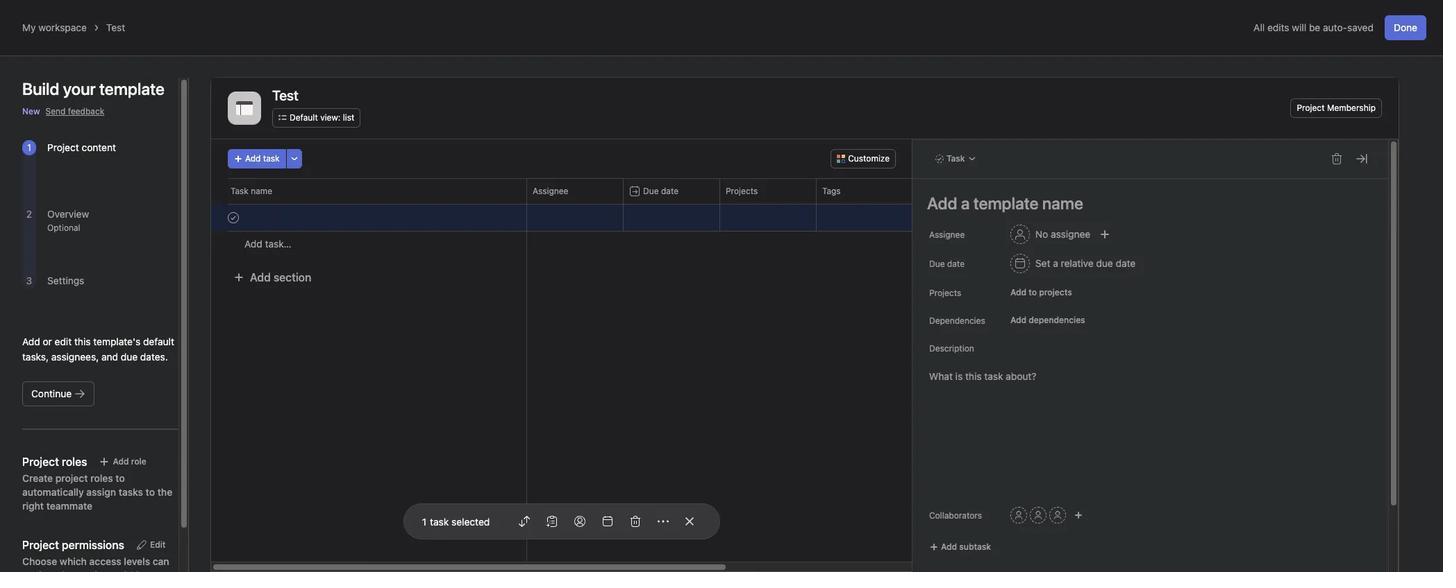 Task type: vqa. For each thing, say whether or not it's contained in the screenshot.
add subject text field
no



Task type: locate. For each thing, give the bounding box(es) containing it.
right teammate
[[22, 501, 92, 512]]

1 vertical spatial task
[[231, 186, 248, 197]]

1 down new
[[27, 142, 31, 153]]

due
[[643, 186, 659, 197], [929, 259, 945, 269]]

row
[[211, 178, 1164, 204], [211, 204, 1112, 232]]

0 vertical spatial 1
[[27, 142, 31, 153]]

0 horizontal spatial due
[[643, 186, 659, 197]]

add task…
[[244, 238, 292, 250]]

row containing task name
[[211, 178, 1164, 204]]

due up dependencies
[[929, 259, 945, 269]]

task for task
[[947, 153, 965, 164]]

1 left the selected
[[421, 516, 427, 528]]

add inside the add or edit this template's default tasks, assignees, and due dates.
[[22, 336, 40, 348]]

to down add role button
[[116, 473, 125, 485]]

task inside button
[[947, 153, 965, 164]]

selected
[[451, 516, 490, 528]]

due inside set a relative due date dropdown button
[[1096, 258, 1113, 269]]

0 vertical spatial due
[[1096, 258, 1113, 269]]

build your template
[[22, 79, 164, 99]]

date inside set a relative due date dropdown button
[[1116, 258, 1136, 269]]

will
[[1292, 22, 1306, 33]]

0 horizontal spatial to
[[116, 473, 125, 485]]

add inside row
[[244, 238, 262, 250]]

key
[[62, 570, 78, 573]]

0 horizontal spatial assignee
[[533, 186, 568, 197]]

task
[[947, 153, 965, 164], [231, 186, 248, 197]]

default view: list
[[290, 112, 354, 123]]

edits
[[1267, 22, 1289, 33]]

add left task…
[[244, 238, 262, 250]]

test up default
[[272, 87, 299, 103]]

task
[[263, 153, 280, 164], [430, 516, 449, 528]]

add left "projects"
[[1010, 287, 1026, 298]]

1 vertical spatial due
[[929, 259, 945, 269]]

project left content
[[47, 142, 79, 153]]

add section
[[250, 272, 311, 284]]

add
[[245, 153, 261, 164], [244, 238, 262, 250], [250, 272, 271, 284], [1010, 287, 1026, 298], [1010, 315, 1026, 326], [22, 336, 40, 348], [113, 457, 129, 467], [941, 542, 957, 553]]

done
[[1394, 22, 1417, 33]]

0 horizontal spatial test
[[106, 22, 125, 33]]

settings button
[[47, 275, 84, 287]]

all
[[1254, 22, 1265, 33]]

add for add task
[[245, 153, 261, 164]]

add task button
[[228, 149, 286, 169]]

0 vertical spatial project
[[1297, 103, 1325, 113]]

cell
[[211, 204, 527, 232]]

3
[[26, 275, 32, 287]]

project
[[1297, 103, 1325, 113], [47, 142, 79, 153]]

add task… row
[[211, 231, 1112, 257]]

edit
[[55, 336, 72, 348]]

date right relative
[[1116, 258, 1136, 269]]

close image
[[684, 517, 695, 528]]

project left the membership
[[1297, 103, 1325, 113]]

0 vertical spatial projects
[[726, 186, 758, 197]]

0 horizontal spatial task
[[231, 186, 248, 197]]

due date
[[643, 186, 679, 197], [929, 259, 965, 269]]

add up tasks,
[[22, 336, 40, 348]]

template's
[[93, 336, 140, 348]]

1 vertical spatial due date
[[929, 259, 965, 269]]

content
[[82, 142, 116, 153]]

0 horizontal spatial date
[[661, 186, 679, 197]]

task name
[[231, 186, 272, 197]]

dependencies
[[1029, 315, 1085, 326]]

0 vertical spatial test
[[106, 22, 125, 33]]

0 horizontal spatial task
[[263, 153, 280, 164]]

new
[[22, 106, 40, 117]]

due right and
[[121, 351, 138, 363]]

add left section
[[250, 272, 271, 284]]

2 horizontal spatial to
[[1029, 287, 1037, 298]]

assignee for tags
[[533, 186, 568, 197]]

task for task name
[[231, 186, 248, 197]]

None text field
[[242, 211, 278, 225]]

1 horizontal spatial project
[[1297, 103, 1325, 113]]

overview
[[47, 208, 89, 220]]

0 horizontal spatial project
[[47, 142, 79, 153]]

project
[[55, 473, 88, 485]]

send feedback link
[[46, 106, 104, 118]]

task…
[[265, 238, 292, 250]]

assignee
[[1051, 228, 1091, 240]]

due
[[1096, 258, 1113, 269], [121, 351, 138, 363]]

add section button
[[228, 265, 317, 290]]

1 horizontal spatial task
[[430, 516, 449, 528]]

due date up add task… row at the top
[[643, 186, 679, 197]]

add role button
[[93, 453, 153, 472]]

1 task selected
[[421, 516, 490, 528]]

due date up dependencies
[[929, 259, 965, 269]]

date up dependencies
[[947, 259, 965, 269]]

done button
[[1385, 15, 1426, 40]]

date
[[661, 186, 679, 197], [1116, 258, 1136, 269], [947, 259, 965, 269]]

new send feedback
[[22, 106, 104, 117]]

add left subtask
[[941, 542, 957, 553]]

optional
[[47, 223, 80, 233]]

add for add or edit this template's default tasks, assignees, and due dates.
[[22, 336, 40, 348]]

can
[[153, 556, 169, 568]]

1 horizontal spatial task
[[947, 153, 965, 164]]

relative
[[1061, 258, 1094, 269]]

1 vertical spatial task
[[430, 516, 449, 528]]

0 horizontal spatial due
[[121, 351, 138, 363]]

1
[[27, 142, 31, 153], [421, 516, 427, 528]]

add down add to projects button
[[1010, 315, 1026, 326]]

0 vertical spatial due
[[643, 186, 659, 197]]

to left the on the bottom
[[146, 487, 155, 499]]

1 horizontal spatial date
[[947, 259, 965, 269]]

membership
[[1327, 103, 1376, 113]]

assignee inside row
[[533, 186, 568, 197]]

1 horizontal spatial due
[[1096, 258, 1113, 269]]

0 vertical spatial to
[[1029, 287, 1037, 298]]

section
[[274, 272, 311, 284]]

be
[[1309, 22, 1320, 33]]

add dependencies
[[1010, 315, 1085, 326]]

due right relative
[[1096, 258, 1113, 269]]

1 vertical spatial assignee
[[929, 230, 965, 240]]

0 vertical spatial task
[[947, 153, 965, 164]]

send
[[46, 106, 66, 117]]

0 vertical spatial assignee
[[533, 186, 568, 197]]

1 horizontal spatial 1
[[421, 516, 427, 528]]

project content button
[[47, 142, 116, 153]]

0 vertical spatial due date
[[643, 186, 679, 197]]

add or remove collaborators image
[[1074, 512, 1083, 520]]

description
[[929, 344, 974, 354]]

to left "projects"
[[1029, 287, 1037, 298]]

1 vertical spatial 1
[[421, 516, 427, 528]]

add role
[[113, 457, 146, 467]]

1 vertical spatial test
[[272, 87, 299, 103]]

task left more actions image
[[263, 153, 280, 164]]

default
[[143, 336, 174, 348]]

due up add task… row at the top
[[643, 186, 659, 197]]

1 inside 1 2 3
[[27, 142, 31, 153]]

edit button
[[130, 536, 172, 556]]

list
[[343, 112, 354, 123]]

1 horizontal spatial assignee
[[929, 230, 965, 240]]

2 horizontal spatial date
[[1116, 258, 1136, 269]]

1 horizontal spatial test
[[272, 87, 299, 103]]

the
[[157, 487, 172, 499]]

2 row from the top
[[211, 204, 1112, 232]]

settings
[[47, 275, 84, 287]]

task left the selected
[[430, 516, 449, 528]]

add up task name
[[245, 153, 261, 164]]

continue
[[31, 388, 72, 400]]

task button
[[929, 149, 982, 169]]

0 vertical spatial task
[[263, 153, 280, 164]]

add left "role"
[[113, 457, 129, 467]]

dependencies
[[929, 316, 985, 326]]

project inside project membership button
[[1297, 103, 1325, 113]]

1 vertical spatial project
[[47, 142, 79, 153]]

test right "workspace"
[[106, 22, 125, 33]]

test
[[106, 22, 125, 33], [272, 87, 299, 103]]

task inside button
[[263, 153, 280, 164]]

1 row from the top
[[211, 178, 1164, 204]]

name
[[251, 186, 272, 197]]

tags for cell
[[816, 204, 913, 232]]

assignees,
[[51, 351, 99, 363]]

automatically
[[22, 487, 84, 499]]

which
[[60, 556, 87, 568]]

2 vertical spatial to
[[146, 487, 155, 499]]

0 horizontal spatial 1
[[27, 142, 31, 153]]

date up add task… row at the top
[[661, 186, 679, 197]]

date inside row
[[661, 186, 679, 197]]

2
[[26, 208, 32, 220]]

1 horizontal spatial to
[[146, 487, 155, 499]]

add for add subtask
[[941, 542, 957, 553]]

1 vertical spatial projects
[[929, 288, 961, 299]]

1 horizontal spatial projects
[[929, 288, 961, 299]]

1 vertical spatial due
[[121, 351, 138, 363]]

assignee
[[533, 186, 568, 197], [929, 230, 965, 240]]

add for add dependencies
[[1010, 315, 1026, 326]]

0 horizontal spatial projects
[[726, 186, 758, 197]]



Task type: describe. For each thing, give the bounding box(es) containing it.
add for add task…
[[244, 238, 262, 250]]

collaborators
[[929, 511, 982, 522]]

role
[[131, 457, 146, 467]]

add to projects button
[[1004, 283, 1078, 303]]

my workspace link
[[22, 22, 87, 33]]

delete task from template image
[[1331, 153, 1342, 165]]

default
[[290, 112, 318, 123]]

project membership button
[[1291, 99, 1382, 118]]

add task
[[245, 153, 280, 164]]

feedback
[[68, 106, 104, 117]]

1 2 3
[[26, 142, 32, 287]]

default view: list button
[[272, 108, 361, 128]]

project content
[[47, 142, 116, 153]]

edit
[[150, 540, 166, 551]]

add subtask
[[941, 542, 991, 553]]

add or edit this template's default tasks, assignees, and due dates.
[[22, 336, 174, 363]]

all edits will be auto-saved
[[1254, 22, 1374, 33]]

choose
[[22, 556, 57, 568]]

add for add to projects
[[1010, 287, 1026, 298]]

assign these tasks image
[[575, 517, 586, 528]]

auto-
[[1323, 22, 1347, 33]]

set
[[1035, 258, 1050, 269]]

project membership
[[1297, 103, 1376, 113]]

Template Name text field
[[921, 187, 1372, 219]]

add for add section
[[250, 272, 271, 284]]

project roles
[[22, 456, 87, 469]]

to inside button
[[1029, 287, 1037, 298]]

1 horizontal spatial due
[[929, 259, 945, 269]]

this
[[74, 336, 91, 348]]

no assignee button
[[1004, 222, 1097, 247]]

1 horizontal spatial due date
[[929, 259, 965, 269]]

assign
[[86, 487, 116, 499]]

set a relative due date button
[[1004, 251, 1142, 276]]

tasks
[[119, 487, 143, 499]]

1 vertical spatial to
[[116, 473, 125, 485]]

build
[[22, 79, 59, 99]]

project for project membership
[[1297, 103, 1325, 113]]

more actions image
[[658, 517, 669, 528]]

project for project content
[[47, 142, 79, 153]]

due inside row
[[643, 186, 659, 197]]

edit project or section image
[[547, 517, 558, 528]]

project permissions
[[22, 540, 124, 552]]

dates.
[[140, 351, 168, 363]]

view:
[[320, 112, 340, 123]]

no assignee
[[1035, 228, 1091, 240]]

1 for 1 task selected
[[421, 516, 427, 528]]

add for add role
[[113, 457, 129, 467]]

levels
[[124, 556, 150, 568]]

projects for tags
[[726, 186, 758, 197]]

overview button
[[47, 208, 89, 220]]

task for add
[[263, 153, 280, 164]]

subtask
[[959, 542, 991, 553]]

create project roles to automatically assign tasks to the right teammate
[[22, 473, 172, 512]]

due inside the add or edit this template's default tasks, assignees, and due dates.
[[121, 351, 138, 363]]

1 for 1 2 3
[[27, 142, 31, 153]]

actions
[[80, 570, 114, 573]]

delete tasks image
[[630, 517, 641, 528]]

template image
[[236, 100, 253, 117]]

overview optional
[[47, 208, 89, 233]]

tags
[[822, 186, 841, 197]]

choose which access levels can perform key actions withi
[[22, 556, 169, 573]]

roles
[[90, 473, 113, 485]]

create
[[22, 473, 53, 485]]

move tasks between sections image
[[519, 517, 530, 528]]

set due date image
[[602, 517, 613, 528]]

or
[[43, 336, 52, 348]]

task for 1
[[430, 516, 449, 528]]

add subtask button
[[924, 538, 997, 558]]

projects for dependencies
[[929, 288, 961, 299]]

and
[[101, 351, 118, 363]]

tasks,
[[22, 351, 49, 363]]

assignee for dependencies
[[929, 230, 965, 240]]

continue button
[[22, 382, 95, 407]]

my
[[22, 22, 36, 33]]

a
[[1053, 258, 1058, 269]]

no
[[1035, 228, 1048, 240]]

perform
[[22, 570, 59, 573]]

close side pane image
[[1356, 153, 1367, 165]]

0 horizontal spatial due date
[[643, 186, 679, 197]]

my workspace
[[22, 22, 87, 33]]

more actions image
[[290, 155, 298, 163]]

your template
[[63, 79, 164, 99]]

projects
[[1039, 287, 1072, 298]]

access
[[89, 556, 121, 568]]

add to projects
[[1010, 287, 1072, 298]]

saved
[[1347, 22, 1374, 33]]

customize button
[[831, 149, 896, 169]]

add dependencies button
[[1004, 311, 1091, 331]]

set a relative due date
[[1035, 258, 1136, 269]]



